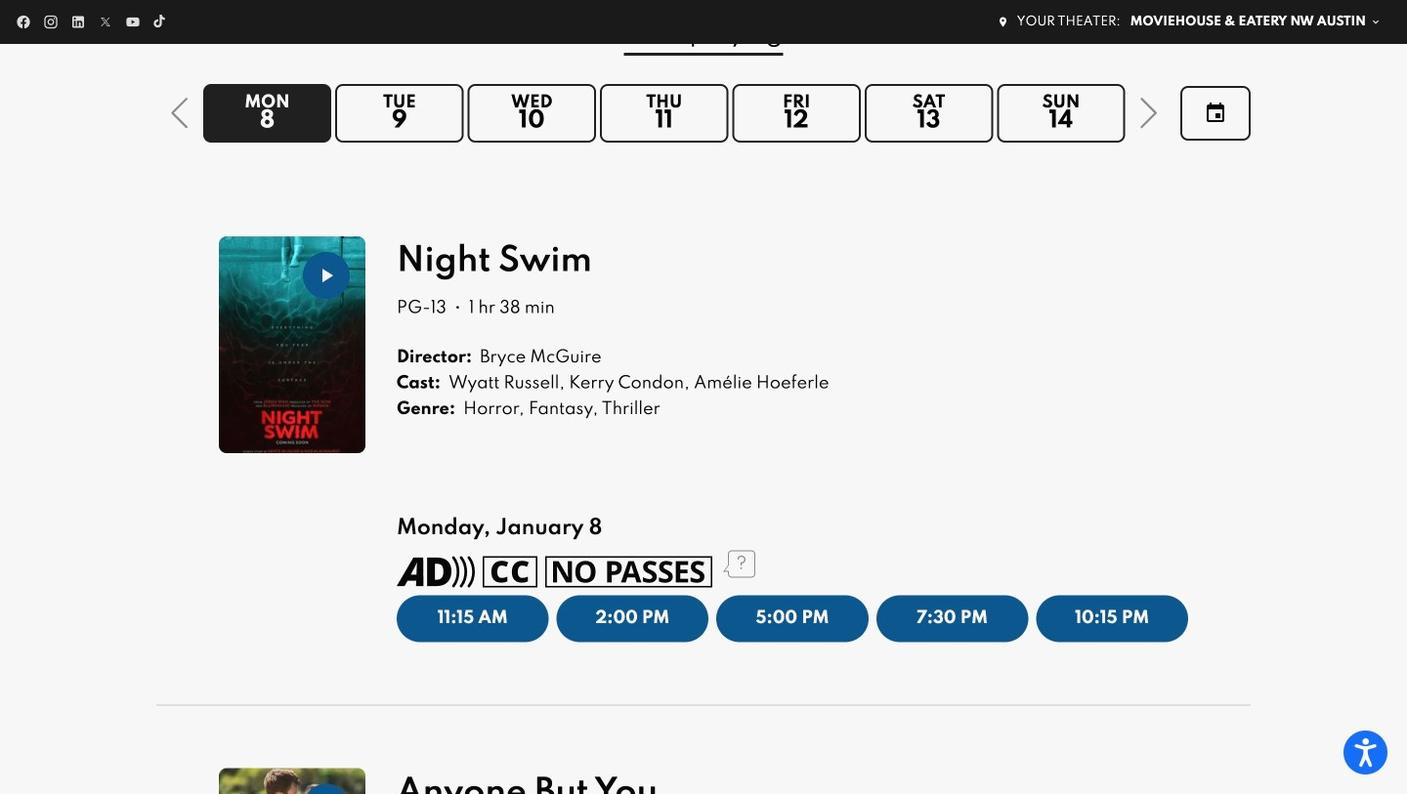 Task type: vqa. For each thing, say whether or not it's contained in the screenshot.
tiktok Image on the top left
yes



Task type: describe. For each thing, give the bounding box(es) containing it.
tiktok image
[[152, 14, 168, 30]]

instagram image
[[43, 14, 59, 30]]



Task type: locate. For each thing, give the bounding box(es) containing it.
linkedin image
[[70, 14, 86, 30]]

facebook image
[[16, 14, 31, 30]]

open accessibe: accessibility options, statement and help image
[[1355, 739, 1376, 767]]

night swim image
[[219, 236, 365, 454]]

youtube image
[[125, 14, 141, 30]]

twitter image
[[98, 14, 113, 30]]



